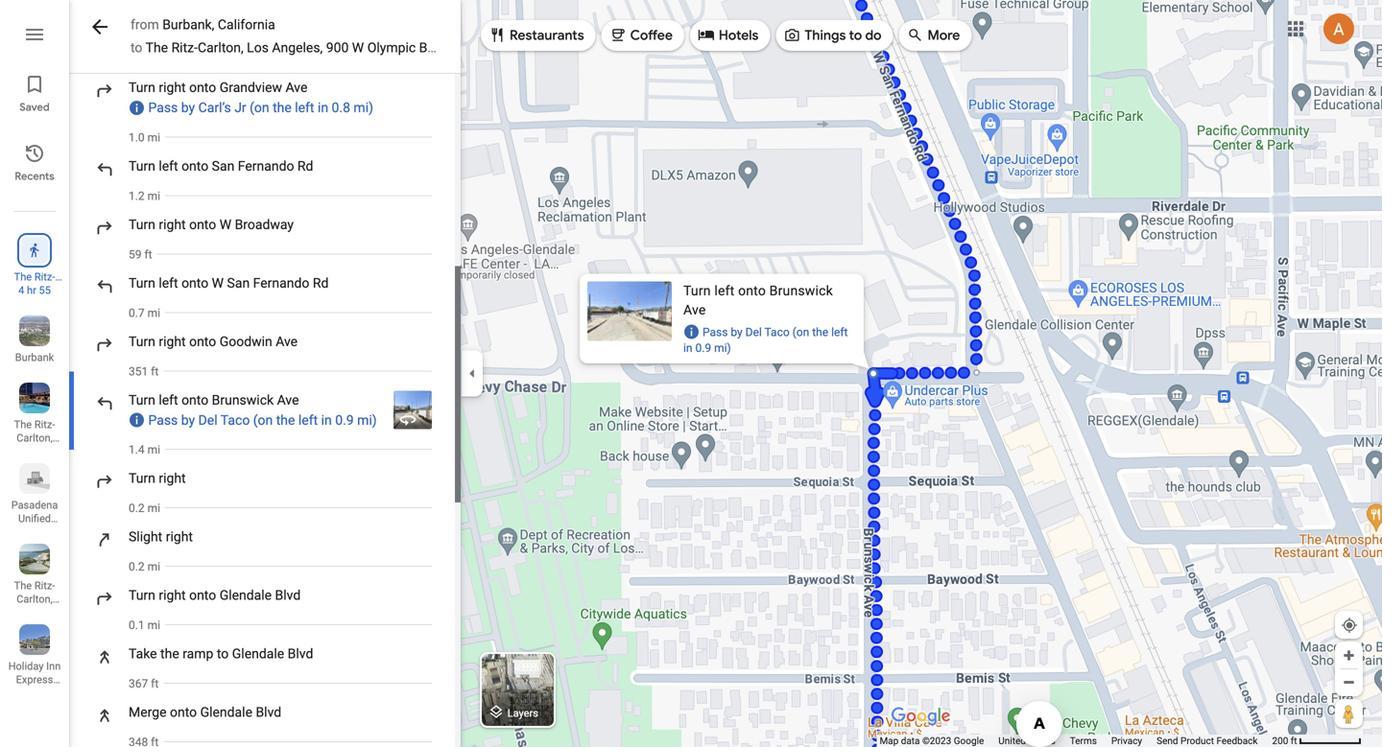 Task type: locate. For each thing, give the bounding box(es) containing it.
0 vertical spatial the
[[146, 40, 168, 56]]

del for middle the information tooltip
[[745, 326, 762, 339]]

the for middle the information tooltip
[[812, 326, 828, 339]]

ave for turn right onto grandview ave
[[286, 80, 308, 96]]

0 vertical spatial 0.9
[[695, 342, 711, 355]]

0 vertical spatial in
[[318, 100, 328, 115]]

2 horizontal spatial los
[[451, 40, 473, 56]]

2 vertical spatial carlton,
[[17, 594, 53, 606]]


[[488, 702, 505, 723]]

0 vertical spatial brunswick
[[769, 283, 833, 299]]

ritz- down burbank,
[[171, 40, 198, 56]]

0 horizontal spatial los
[[26, 446, 43, 458]]

privacy button
[[1111, 735, 1142, 748]]

2 vertical spatial (on
[[253, 412, 273, 428]]

1 vertical spatial the
[[14, 419, 32, 431]]

59 ft
[[129, 248, 152, 261]]

0 horizontal spatial 0.9
[[335, 412, 354, 428]]

the right the take
[[160, 647, 179, 662]]

show your location image
[[1341, 617, 1358, 634]]

0 vertical spatial 0.2
[[129, 502, 145, 516]]

1 vertical spatial 0.2 mi
[[129, 561, 160, 574]]

san
[[212, 158, 235, 174], [227, 275, 250, 291], [11, 701, 29, 713]]

0 vertical spatial del
[[745, 326, 762, 339]]

terms button
[[1070, 735, 1097, 748]]

carlton, down california
[[198, 40, 244, 56]]

things
[[805, 27, 846, 44]]

right for turn right onto grandview ave
[[159, 80, 186, 96]]

blvd
[[275, 588, 301, 604], [288, 647, 313, 662], [256, 705, 281, 721]]

7 mi from the top
[[147, 619, 160, 633]]

0 vertical spatial by
[[181, 100, 195, 115]]

2 vertical spatial information tooltip
[[129, 413, 145, 428]]

w up 'turn right onto goodwin ave' at the top left
[[212, 275, 224, 291]]

351 ft
[[129, 365, 159, 378]]

2 horizontal spatial to
[[849, 27, 862, 44]]

1 vertical spatial taco
[[221, 412, 250, 428]]

carlton, inside the ritz- carlton, los angeles
[[17, 432, 53, 444]]

mi)
[[354, 100, 373, 115], [714, 342, 731, 355], [357, 412, 377, 428]]

turn for turn right onto w broadway
[[129, 217, 155, 233]]

0 vertical spatial taco
[[765, 326, 790, 339]]

turn right onto w broadway
[[129, 217, 294, 233]]

the ritz- carlton, los angeles button
[[0, 375, 69, 471]]

ave up "pass by carl's jr (on the left in 0.8 mi)"
[[286, 80, 308, 96]]

do
[[865, 27, 882, 44]]

pass for turn left onto brunswick ave
[[148, 412, 178, 428]]

1 horizontal spatial brunswick
[[769, 283, 833, 299]]

los up angeles
[[26, 446, 43, 458]]

0.9
[[695, 342, 711, 355], [335, 412, 354, 428]]

onto for turn left onto san fernando rd
[[181, 158, 208, 174]]

the down the grandview
[[273, 100, 292, 115]]

0 vertical spatial rd
[[297, 158, 313, 174]]

right right slight
[[166, 529, 193, 545]]

mi right 1.4
[[147, 444, 160, 457]]

the
[[273, 100, 292, 115], [812, 326, 828, 339], [276, 412, 295, 428], [160, 647, 179, 662]]

information tooltip up 1.4
[[129, 413, 145, 428]]

taco for middle the information tooltip
[[765, 326, 790, 339]]

ft right 351
[[151, 365, 159, 378]]

google maps element
[[0, 0, 1382, 748]]

glendale up take the ramp to glendale blvd
[[220, 588, 272, 604]]

footer inside google maps element
[[880, 735, 1272, 748]]

by down turn left onto brunswick ave
[[181, 412, 195, 428]]

0 vertical spatial mi)
[[354, 100, 373, 115]]

unified
[[18, 513, 51, 525]]

(on down turn left onto brunswick ave
[[253, 412, 273, 428]]

right for turn right onto glendale blvd
[[159, 588, 186, 604]]

1 vertical spatial pass by del taco (on the left in 0.9 mi)
[[148, 412, 377, 428]]

los right blvd,
[[451, 40, 473, 56]]

1 vertical spatial pass
[[703, 326, 728, 339]]

2 vertical spatial san
[[11, 701, 29, 713]]

angeles,
[[272, 40, 323, 56], [476, 40, 527, 56]]

by for brunswick ave
[[181, 412, 195, 428]]

taco down the brunswick ave
[[765, 326, 790, 339]]

ritz- up angeles
[[34, 419, 55, 431]]

footer containing map data ©2023 google
[[880, 735, 1272, 748]]

burbank button
[[0, 308, 69, 368]]

the inside the ritz- carlton, laguna niguel
[[14, 580, 32, 592]]

ritz-
[[171, 40, 198, 56], [34, 419, 55, 431], [34, 580, 55, 592]]

the down the brunswick ave
[[812, 326, 828, 339]]

0 horizontal spatial del
[[198, 412, 218, 428]]

recents button
[[0, 134, 69, 188]]

fernando
[[238, 158, 294, 174], [253, 275, 309, 291]]

to right ramp
[[217, 647, 229, 662]]

ave down the turn left onto
[[683, 302, 706, 318]]

 layers
[[488, 702, 538, 723]]

information tooltip down the turn left onto
[[683, 325, 700, 339]]

(on
[[250, 100, 269, 115], [793, 326, 809, 339], [253, 412, 273, 428]]

ritz- inside from burbank, california to the ritz-carlton, los angeles, 900 w olympic blvd, los angeles, ca 90015
[[171, 40, 198, 56]]

san down "mira"
[[11, 701, 29, 713]]

2 vertical spatial w
[[212, 275, 224, 291]]

ft right 200
[[1291, 736, 1297, 747]]

1 horizontal spatial pass by del taco (on the left in 0.9 mi)
[[683, 326, 848, 355]]

ft right the 367 on the bottom of the page
[[151, 678, 159, 691]]

0.2 for slight right
[[129, 561, 145, 574]]

footer
[[880, 735, 1272, 748]]

mi right 0.1
[[147, 619, 160, 633]]

1 vertical spatial w
[[220, 217, 231, 233]]

(on right jr
[[250, 100, 269, 115]]

 more
[[907, 24, 960, 46]]

 coffee
[[609, 24, 673, 46]]

1 vertical spatial brunswick
[[212, 392, 274, 408]]

ritz- for the ritz- carlton, laguna niguel
[[34, 580, 55, 592]]

2 0.2 from the top
[[129, 561, 145, 574]]

1 horizontal spatial angeles,
[[476, 40, 527, 56]]

by down the brunswick ave
[[731, 326, 743, 339]]

0 vertical spatial (on
[[250, 100, 269, 115]]

to
[[849, 27, 862, 44], [131, 40, 142, 56], [217, 647, 229, 662]]

pass by del taco (on the left in 0.9 mi) down the brunswick ave
[[683, 326, 848, 355]]

los down california
[[247, 40, 269, 56]]

glendale
[[220, 588, 272, 604], [232, 647, 284, 662], [200, 705, 252, 721]]

0.2 mi down slight
[[129, 561, 160, 574]]

1 0.2 mi from the top
[[129, 502, 160, 516]]

1 vertical spatial del
[[198, 412, 218, 428]]

to left do
[[849, 27, 862, 44]]

ft
[[144, 248, 152, 261], [151, 365, 159, 378], [151, 678, 159, 691], [1291, 736, 1297, 747]]

1 vertical spatial 0.9
[[335, 412, 354, 428]]

carlton, inside the ritz- carlton, laguna niguel
[[17, 594, 53, 606]]

1 mi from the top
[[147, 131, 160, 144]]

san up goodwin
[[227, 275, 250, 291]]

fernando up broadway
[[238, 158, 294, 174]]

0 vertical spatial information tooltip
[[129, 101, 145, 115]]

turn right onto goodwin ave
[[129, 334, 298, 350]]

0 horizontal spatial taco
[[221, 412, 250, 428]]

carlton, for the ritz- carlton, los angeles
[[17, 432, 53, 444]]

0 vertical spatial carlton,
[[198, 40, 244, 56]]

hr
[[27, 285, 36, 297]]

2 0.2 mi from the top
[[129, 561, 160, 574]]

the up angeles
[[14, 419, 32, 431]]

saved button
[[0, 65, 69, 119]]

by left carl's on the top left of page
[[181, 100, 195, 115]]

slight right
[[129, 529, 193, 545]]

directions from burbank, california to the ritz-carlton, los angeles, 900 w olympic blvd, los angeles, ca 90015 region
[[69, 59, 461, 748]]

pass by del taco (on the left in 0.9 mi) inside directions from burbank, california to the ritz-carlton, los angeles, 900 w olympic blvd, los angeles, ca 90015 region
[[148, 412, 377, 428]]

turn for turn right onto grandview ave
[[129, 80, 155, 96]]

information tooltip for turn right onto grandview ave
[[129, 101, 145, 115]]

onto for turn left onto brunswick ave
[[181, 392, 208, 408]]

glendale down take the ramp to glendale blvd
[[200, 705, 252, 721]]

1 vertical spatial 0.2
[[129, 561, 145, 574]]

goodwin
[[220, 334, 272, 350]]

onto for turn right onto grandview ave
[[189, 80, 216, 96]]

(on down the brunswick ave
[[793, 326, 809, 339]]

1 0.2 from the top
[[129, 502, 145, 516]]

slight
[[129, 529, 162, 545]]

1.4
[[129, 444, 145, 457]]

del
[[745, 326, 762, 339], [198, 412, 218, 428]]

0.2 mi for slight
[[129, 561, 160, 574]]

turn left onto w san fernando rd
[[129, 275, 329, 291]]

express
[[16, 674, 53, 686]]

1.0 mi
[[129, 131, 160, 144]]

ave
[[286, 80, 308, 96], [683, 302, 706, 318], [276, 334, 298, 350], [277, 392, 299, 408]]

0 vertical spatial pass
[[148, 100, 178, 115]]

ritz- for the ritz- carlton, los angeles
[[34, 419, 55, 431]]

6 mi from the top
[[147, 561, 160, 574]]

5 mi from the top
[[147, 502, 160, 516]]

to inside from burbank, california to the ritz-carlton, los angeles, 900 w olympic blvd, los angeles, ca 90015
[[131, 40, 142, 56]]

ave right goodwin
[[276, 334, 298, 350]]

turn for turn left onto w san fernando rd
[[129, 275, 155, 291]]

mi right 1.2
[[147, 189, 160, 203]]

onto for turn left onto
[[738, 283, 766, 299]]

angeles
[[16, 459, 53, 471]]

google account: apple lee  
(apple.applelee2001@gmail.com) image
[[1324, 14, 1354, 44]]

onto for turn right onto goodwin ave
[[189, 334, 216, 350]]

ritz- inside the ritz- carlton, laguna niguel
[[34, 580, 55, 592]]

recents
[[15, 170, 54, 183]]

the up the laguna
[[14, 580, 32, 592]]

mi
[[147, 131, 160, 144], [147, 189, 160, 203], [147, 306, 160, 320], [147, 444, 160, 457], [147, 502, 160, 516], [147, 561, 160, 574], [147, 619, 160, 633]]

right down 1.2 mi on the left top of page
[[159, 217, 186, 233]]

367
[[129, 678, 148, 691]]

0 horizontal spatial brunswick
[[212, 392, 274, 408]]

2 mi from the top
[[147, 189, 160, 203]]

mi) for grandview ave
[[354, 100, 373, 115]]

carlton, up angeles
[[17, 432, 53, 444]]

taco down turn left onto brunswick ave
[[221, 412, 250, 428]]

the
[[146, 40, 168, 56], [14, 419, 32, 431], [14, 580, 32, 592]]

2 vertical spatial pass
[[148, 412, 178, 428]]

ritz- up the laguna
[[34, 580, 55, 592]]

59
[[129, 248, 142, 261]]

1 horizontal spatial los
[[247, 40, 269, 56]]

ft right 59
[[144, 248, 152, 261]]

90015
[[551, 40, 589, 56]]

w for broadway
[[220, 217, 231, 233]]

carlton, inside from burbank, california to the ritz-carlton, los angeles, 900 w olympic blvd, los angeles, ca 90015
[[198, 40, 244, 56]]

united states button
[[999, 735, 1056, 748]]

0.9 inside directions from burbank, california to the ritz-carlton, los angeles, 900 w olympic blvd, los angeles, ca 90015 region
[[335, 412, 354, 428]]

mi up slight right
[[147, 502, 160, 516]]

states
[[1028, 736, 1056, 747]]

0.2 down slight
[[129, 561, 145, 574]]

2 vertical spatial the
[[14, 580, 32, 592]]

1 vertical spatial in
[[683, 342, 693, 355]]

1 vertical spatial carlton,
[[17, 432, 53, 444]]

1 vertical spatial ritz-
[[34, 419, 55, 431]]

0 vertical spatial 0.2 mi
[[129, 502, 160, 516]]

to for take the ramp to glendale blvd
[[217, 647, 229, 662]]

pass down the turn left onto
[[703, 326, 728, 339]]

©2023
[[922, 736, 951, 747]]

right down '1.4 mi' on the bottom
[[159, 471, 186, 487]]

information tooltip up 1.0
[[129, 101, 145, 115]]

right up 0.1 mi at the bottom left
[[159, 588, 186, 604]]

fernando down broadway
[[253, 275, 309, 291]]

0 vertical spatial w
[[352, 40, 364, 56]]

information tooltip
[[129, 101, 145, 115], [683, 325, 700, 339], [129, 413, 145, 428]]

0 horizontal spatial to
[[131, 40, 142, 56]]

2 vertical spatial ritz-
[[34, 580, 55, 592]]

angeles, left ca
[[476, 40, 527, 56]]

w left broadway
[[220, 217, 231, 233]]

information tooltip for turn left onto brunswick ave
[[129, 413, 145, 428]]

taco
[[765, 326, 790, 339], [221, 412, 250, 428]]

1 horizontal spatial del
[[745, 326, 762, 339]]

to inside region
[[217, 647, 229, 662]]

terms
[[1070, 736, 1097, 747]]

carlton,
[[198, 40, 244, 56], [17, 432, 53, 444], [17, 594, 53, 606]]

glendale right ramp
[[232, 647, 284, 662]]

0 vertical spatial glendale
[[220, 588, 272, 604]]

inn
[[46, 661, 61, 673]]

0.2 mi for turn
[[129, 502, 160, 516]]

0.2 mi
[[129, 502, 160, 516], [129, 561, 160, 574]]

the inside pass by del taco (on the left in 0.9 mi)
[[812, 326, 828, 339]]

right
[[159, 80, 186, 96], [159, 217, 186, 233], [159, 334, 186, 350], [159, 471, 186, 487], [166, 529, 193, 545], [159, 588, 186, 604]]

0 horizontal spatial pass by del taco (on the left in 0.9 mi)
[[148, 412, 377, 428]]

1 vertical spatial by
[[731, 326, 743, 339]]

367 ft
[[129, 678, 159, 691]]

del down the brunswick ave
[[745, 326, 762, 339]]

send product feedback button
[[1157, 735, 1258, 748]]

(on for grandview ave
[[250, 100, 269, 115]]

ramp
[[183, 647, 213, 662]]

zoom out image
[[1342, 676, 1356, 690]]

2 vertical spatial mi)
[[357, 412, 377, 428]]

ca
[[530, 40, 548, 56]]

brunswick inside the brunswick ave
[[769, 283, 833, 299]]

ritz- inside the ritz- carlton, los angeles
[[34, 419, 55, 431]]

2 vertical spatial in
[[321, 412, 332, 428]]

1 vertical spatial fernando
[[253, 275, 309, 291]]

right up 1.0 mi
[[159, 80, 186, 96]]

angeles, left 900
[[272, 40, 323, 56]]

turn
[[129, 80, 155, 96], [129, 158, 155, 174], [129, 217, 155, 233], [129, 275, 155, 291], [683, 283, 711, 299], [129, 334, 155, 350], [129, 392, 155, 408], [129, 471, 155, 487], [129, 588, 155, 604]]

holiday
[[8, 661, 44, 673]]

california
[[218, 17, 275, 33]]

san down carl's on the top left of page
[[212, 158, 235, 174]]

ave down 'turn right onto goodwin ave' at the top left
[[277, 392, 299, 408]]

the inside from burbank, california to the ritz-carlton, los angeles, 900 w olympic blvd, los angeles, ca 90015
[[146, 40, 168, 56]]

taco inside directions from burbank, california to the ritz-carlton, los angeles, 900 w olympic blvd, los angeles, ca 90015 region
[[221, 412, 250, 428]]

carlton, up the laguna
[[17, 594, 53, 606]]

privacy
[[1111, 736, 1142, 747]]

3 mi from the top
[[147, 306, 160, 320]]

1 vertical spatial rd
[[313, 275, 329, 291]]

merge
[[129, 705, 167, 721]]

the down turn left onto brunswick ave
[[276, 412, 295, 428]]

0.2 up slight
[[129, 502, 145, 516]]

1 vertical spatial glendale
[[232, 647, 284, 662]]

pass by del taco (on the left in 0.9 mi) for middle the information tooltip
[[683, 326, 848, 355]]

4 mi from the top
[[147, 444, 160, 457]]

2 vertical spatial by
[[181, 412, 195, 428]]

0.2
[[129, 502, 145, 516], [129, 561, 145, 574]]

ave inside the brunswick ave
[[683, 302, 706, 318]]

mi right "0.7"
[[147, 306, 160, 320]]

1 horizontal spatial to
[[217, 647, 229, 662]]

in
[[318, 100, 328, 115], [683, 342, 693, 355], [321, 412, 332, 428]]

turn left onto brunswick ave
[[129, 392, 299, 408]]

hotels
[[719, 27, 759, 44]]

mi down slight right
[[147, 561, 160, 574]]

the for the ritz- carlton, los angeles
[[14, 419, 32, 431]]

pass up 1.0 mi
[[148, 100, 178, 115]]

the for the ritz- carlton, laguna niguel
[[14, 580, 32, 592]]

to down from
[[131, 40, 142, 56]]

pass up '1.4 mi' on the bottom
[[148, 412, 178, 428]]

pass
[[148, 100, 178, 115], [703, 326, 728, 339], [148, 412, 178, 428]]

0 horizontal spatial angeles,
[[272, 40, 323, 56]]

del down turn left onto brunswick ave
[[198, 412, 218, 428]]

1 horizontal spatial taco
[[765, 326, 790, 339]]

0 vertical spatial pass by del taco (on the left in 0.9 mi)
[[683, 326, 848, 355]]

1 vertical spatial (on
[[793, 326, 809, 339]]

1 horizontal spatial 0.9
[[695, 342, 711, 355]]

pass by del taco (on the left in 0.9 mi) down turn left onto brunswick ave
[[148, 412, 377, 428]]

los inside the ritz- carlton, los angeles
[[26, 446, 43, 458]]

del inside directions from burbank, california to the ritz-carlton, los angeles, 900 w olympic blvd, los angeles, ca 90015 region
[[198, 412, 218, 428]]

grandview
[[220, 80, 282, 96]]

0 vertical spatial ritz-
[[171, 40, 198, 56]]

0.2 mi up slight
[[129, 502, 160, 516]]

coffee
[[630, 27, 673, 44]]

taco for turn left onto brunswick ave's the information tooltip
[[221, 412, 250, 428]]

pass inside pass by del taco (on the left in 0.9 mi)
[[703, 326, 728, 339]]

w right 900
[[352, 40, 364, 56]]

the down from
[[146, 40, 168, 56]]

mi right 1.0
[[147, 131, 160, 144]]

holiday inn express mira mesa- san diego
[[8, 661, 61, 713]]

right down 0.7 mi
[[159, 334, 186, 350]]

the inside the ritz- carlton, los angeles
[[14, 419, 32, 431]]

take
[[129, 647, 157, 662]]



Task type: describe. For each thing, give the bounding box(es) containing it.
2 vertical spatial glendale
[[200, 705, 252, 721]]

4 hr 55
[[18, 285, 51, 297]]

menu image
[[23, 23, 46, 46]]

burbank
[[15, 352, 54, 364]]

olympic
[[367, 40, 416, 56]]

ft for 59 ft
[[144, 248, 152, 261]]

ft for 351 ft
[[151, 365, 159, 378]]

burbank,
[[162, 17, 214, 33]]

0 vertical spatial blvd
[[275, 588, 301, 604]]

onto for turn right onto w broadway
[[189, 217, 216, 233]]

1.2 mi
[[129, 189, 160, 203]]

1 vertical spatial information tooltip
[[683, 325, 700, 339]]

from
[[131, 17, 159, 33]]

mi for turn left onto san fernando rd
[[147, 189, 160, 203]]

carlton, for the ritz- carlton, laguna niguel
[[17, 594, 53, 606]]

pasadena unified school district button
[[0, 456, 69, 552]]

900
[[326, 40, 349, 56]]

the ritz- carlton, los angeles
[[14, 419, 55, 471]]

brunswick ave
[[683, 283, 833, 318]]

0 vertical spatial fernando
[[238, 158, 294, 174]]

pasadena unified school district
[[11, 500, 58, 552]]

from burbank, california to the ritz-carlton, los angeles, 900 w olympic blvd, los angeles, ca 90015
[[131, 17, 589, 56]]

1 vertical spatial mi)
[[714, 342, 731, 355]]

ave for turn left onto brunswick ave
[[277, 392, 299, 408]]

ft for 200 ft
[[1291, 736, 1297, 747]]

turn left onto san fernando rd
[[129, 158, 313, 174]]

turn for turn left onto brunswick ave
[[129, 392, 155, 408]]

the ritz- carlton, laguna niguel
[[14, 580, 55, 633]]


[[26, 240, 43, 261]]

onto for turn left onto w san fernando rd
[[181, 275, 208, 291]]

mi for turn left onto brunswick ave
[[147, 444, 160, 457]]


[[784, 24, 801, 46]]

laguna
[[17, 607, 52, 619]]

4
[[18, 285, 24, 297]]

pass for turn right onto grandview ave
[[148, 100, 178, 115]]

0 vertical spatial san
[[212, 158, 235, 174]]

 things to do
[[784, 24, 882, 46]]

351
[[129, 365, 148, 378]]

show street view coverage image
[[1335, 700, 1363, 729]]

zoom in image
[[1342, 649, 1356, 663]]

in for brunswick ave
[[321, 412, 332, 428]]

1.2
[[129, 189, 145, 203]]

merge onto glendale blvd
[[129, 705, 281, 721]]

take the ramp to glendale blvd
[[129, 647, 313, 662]]


[[489, 24, 506, 46]]

jr
[[234, 100, 246, 115]]

mira
[[8, 688, 29, 700]]

mi for turn right onto grandview ave
[[147, 131, 160, 144]]

united states
[[999, 736, 1056, 747]]

del for turn left onto brunswick ave's the information tooltip
[[198, 412, 218, 428]]

0.8
[[332, 100, 350, 115]]

saved
[[20, 101, 50, 114]]

right for turn right
[[159, 471, 186, 487]]

200 ft
[[1272, 736, 1297, 747]]

onto for turn right onto glendale blvd
[[189, 588, 216, 604]]

blvd,
[[419, 40, 447, 56]]


[[88, 13, 111, 41]]

holiday inn express mira mesa- san diego button
[[0, 617, 69, 713]]

 hotels
[[698, 24, 759, 46]]

collapse side panel image
[[462, 363, 483, 384]]

niguel
[[20, 621, 50, 633]]

more
[[928, 27, 960, 44]]


[[609, 24, 626, 46]]

united
[[999, 736, 1026, 747]]

mi for turn left onto w san fernando rd
[[147, 306, 160, 320]]

mi for turn right onto glendale blvd
[[147, 619, 160, 633]]

google
[[954, 736, 984, 747]]

1 vertical spatial blvd
[[288, 647, 313, 662]]

right for turn right onto goodwin ave
[[159, 334, 186, 350]]

(on for brunswick ave
[[253, 412, 273, 428]]

pass by carl's jr (on the left in 0.8 mi)
[[148, 100, 373, 115]]

brunswick inside directions from burbank, california to the ritz-carlton, los angeles, 900 w olympic blvd, los angeles, ca 90015 region
[[212, 392, 274, 408]]

0.7 mi
[[129, 306, 160, 320]]

0.1
[[129, 619, 145, 633]]

1.0
[[129, 131, 145, 144]]

turn for turn right onto glendale blvd
[[129, 588, 155, 604]]

data
[[901, 736, 920, 747]]

mesa-
[[32, 688, 61, 700]]

send product feedback
[[1157, 736, 1258, 747]]

 main content
[[69, 0, 589, 748]]

mi) for brunswick ave
[[357, 412, 377, 428]]

turn for turn right onto goodwin ave
[[129, 334, 155, 350]]

0.1 mi
[[129, 619, 160, 633]]

turn for turn left onto san fernando rd
[[129, 158, 155, 174]]

carl's
[[198, 100, 231, 115]]


[[698, 24, 715, 46]]

0.9 for middle the information tooltip
[[695, 342, 711, 355]]

school
[[18, 526, 51, 538]]

san inside holiday inn express mira mesa- san diego
[[11, 701, 29, 713]]

ft for 367 ft
[[151, 678, 159, 691]]

pass by del taco (on the left in 0.9 mi) for turn left onto brunswick ave's the information tooltip
[[148, 412, 377, 428]]

1 angeles, from the left
[[272, 40, 323, 56]]

 button
[[88, 13, 111, 41]]

send
[[1157, 736, 1178, 747]]


[[907, 24, 924, 46]]

layers
[[508, 708, 538, 720]]

product
[[1181, 736, 1214, 747]]

to for from burbank, california to the ritz-carlton, los angeles, 900 w olympic blvd, los angeles, ca 90015
[[131, 40, 142, 56]]

 restaurants
[[489, 24, 584, 46]]

1 vertical spatial san
[[227, 275, 250, 291]]

200
[[1272, 736, 1288, 747]]

2 vertical spatial blvd
[[256, 705, 281, 721]]

by for grandview ave
[[181, 100, 195, 115]]

diego
[[31, 701, 58, 713]]

turn left onto
[[683, 283, 769, 299]]

to inside  things to do
[[849, 27, 862, 44]]

w inside from burbank, california to the ritz-carlton, los angeles, 900 w olympic blvd, los angeles, ca 90015
[[352, 40, 364, 56]]

right for slight right
[[166, 529, 193, 545]]

w for san
[[212, 275, 224, 291]]

200 ft button
[[1272, 736, 1362, 747]]

the for turn left onto brunswick ave's the information tooltip
[[276, 412, 295, 428]]

right for turn right onto w broadway
[[159, 217, 186, 233]]

turn right
[[129, 471, 186, 487]]

 list
[[0, 0, 69, 748]]

1.4 mi
[[129, 444, 160, 457]]

ave for turn right onto goodwin ave
[[276, 334, 298, 350]]

0.9 for turn left onto brunswick ave's the information tooltip
[[335, 412, 354, 428]]

2 angeles, from the left
[[476, 40, 527, 56]]

the for the information tooltip related to turn right onto grandview ave
[[273, 100, 292, 115]]

turn for turn right
[[129, 471, 155, 487]]

pasadena
[[11, 500, 58, 512]]

turn for turn left onto
[[683, 283, 711, 299]]

turn right onto glendale blvd
[[129, 588, 301, 604]]

restaurants
[[510, 27, 584, 44]]

0.2 for turn right
[[129, 502, 145, 516]]

district
[[18, 540, 51, 552]]

in for grandview ave
[[318, 100, 328, 115]]

feedback
[[1217, 736, 1258, 747]]



Task type: vqa. For each thing, say whether or not it's contained in the screenshot.
Turn right onto W Broadway
yes



